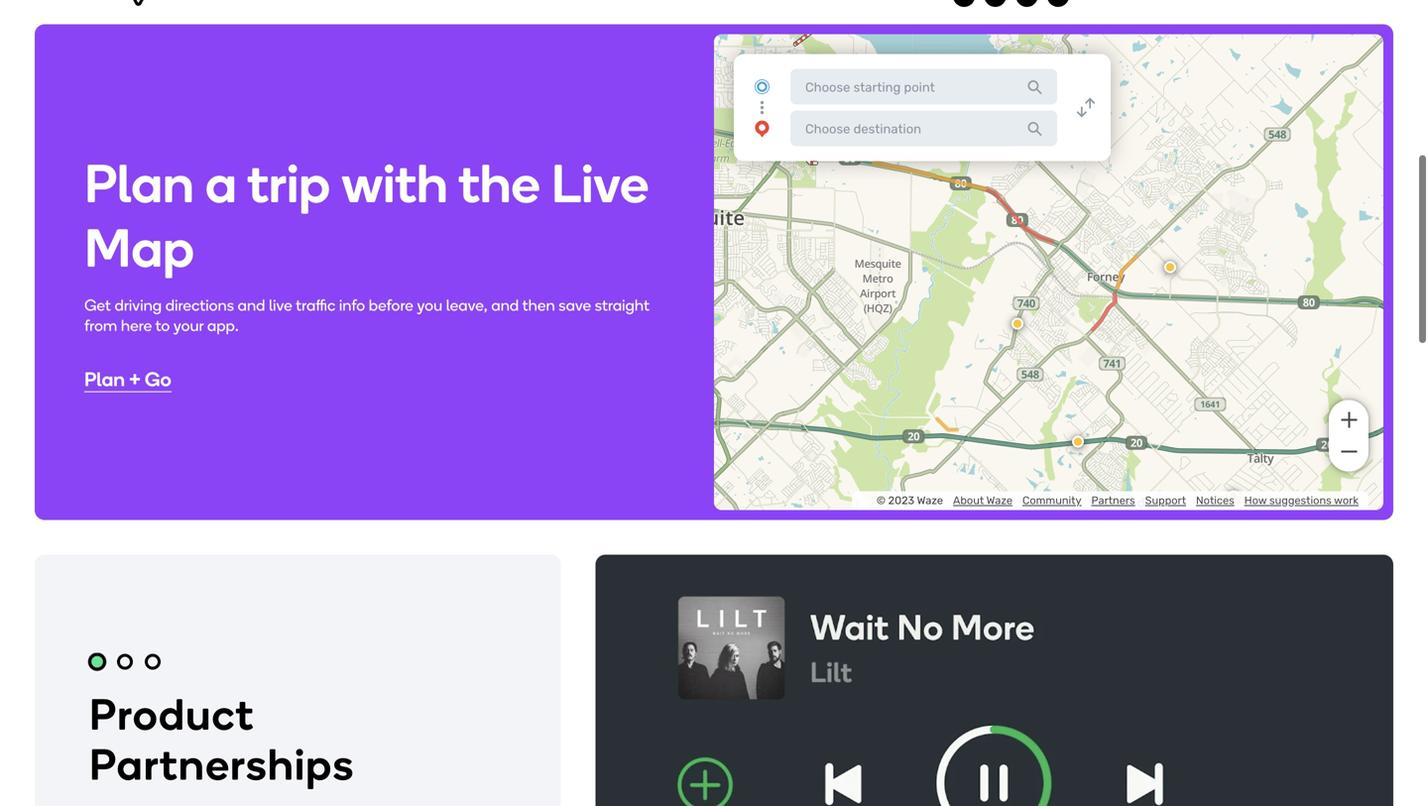 Task type: describe. For each thing, give the bounding box(es) containing it.
partnerships
[[89, 739, 355, 791]]

a
[[205, 152, 237, 216]]

get
[[84, 296, 111, 315]]

plan for plan a trip with the live map
[[84, 152, 194, 216]]

plan a trip with the live map
[[84, 152, 649, 280]]

straight
[[595, 296, 650, 315]]

live
[[552, 152, 649, 216]]

you
[[417, 296, 443, 315]]

plan + go
[[84, 368, 171, 391]]

product
[[89, 688, 255, 741]]

1 and from the left
[[238, 296, 265, 315]]

info
[[339, 296, 365, 315]]

from
[[84, 317, 117, 335]]



Task type: locate. For each thing, give the bounding box(es) containing it.
+
[[129, 368, 141, 391]]

and left live
[[238, 296, 265, 315]]

leave,
[[446, 296, 488, 315]]

plan left +
[[84, 368, 125, 391]]

directions
[[166, 296, 234, 315]]

traffic
[[296, 296, 336, 315]]

plan + go link
[[84, 368, 171, 391]]

the
[[459, 152, 540, 216]]

plan inside plan a trip with the live map
[[84, 152, 194, 216]]

with
[[342, 152, 448, 216]]

product partnerships
[[89, 688, 355, 791]]

0 horizontal spatial and
[[238, 296, 265, 315]]

and left "then"
[[492, 296, 519, 315]]

to
[[155, 317, 170, 335]]

get driving directions and live traffic info before you leave, and then save straight from here to your app.
[[84, 296, 650, 335]]

then
[[523, 296, 555, 315]]

before
[[369, 296, 414, 315]]

plan
[[84, 152, 194, 216], [84, 368, 125, 391]]

image of music controls with a map in the background image
[[596, 555, 1394, 807]]

go
[[145, 368, 171, 391]]

and
[[238, 296, 265, 315], [492, 296, 519, 315]]

map
[[84, 216, 195, 280]]

plan for plan + go
[[84, 368, 125, 391]]

save
[[559, 296, 592, 315]]

driving
[[115, 296, 162, 315]]

live
[[269, 296, 292, 315]]

2 plan from the top
[[84, 368, 125, 391]]

here
[[121, 317, 152, 335]]

0 vertical spatial plan
[[84, 152, 194, 216]]

1 plan from the top
[[84, 152, 194, 216]]

plan left a
[[84, 152, 194, 216]]

your
[[174, 317, 204, 335]]

trip
[[247, 152, 331, 216]]

2 and from the left
[[492, 296, 519, 315]]

1 vertical spatial plan
[[84, 368, 125, 391]]

1 horizontal spatial and
[[492, 296, 519, 315]]

app.
[[207, 317, 239, 335]]



Task type: vqa. For each thing, say whether or not it's contained in the screenshot.
Community
no



